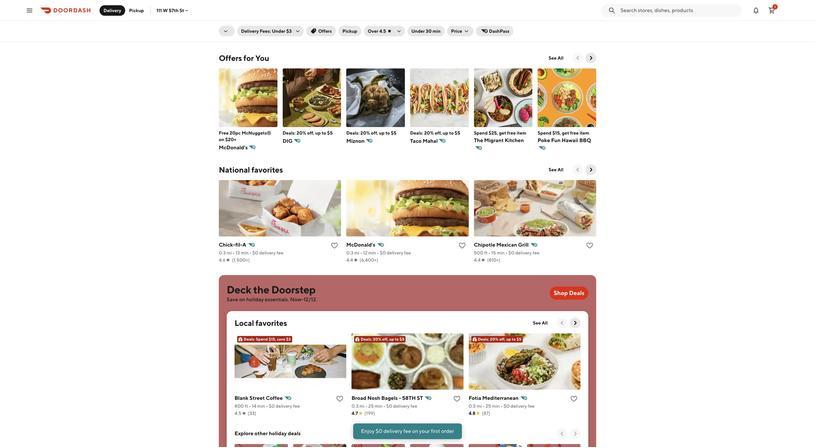 Task type: locate. For each thing, give the bounding box(es) containing it.
1 horizontal spatial (1,500+)
[[360, 35, 378, 40]]

4.5 up offers for you
[[219, 35, 226, 40]]

deck
[[227, 283, 251, 296]]

1 4.4 from the left
[[347, 257, 353, 263]]

pickup left 111
[[129, 8, 144, 13]]

(1,500+) down over
[[360, 35, 378, 40]]

doorstep
[[271, 283, 316, 296]]

1 horizontal spatial holiday
[[269, 431, 287, 437]]

free
[[219, 130, 229, 136]]

chick-
[[347, 19, 363, 26], [219, 242, 235, 248]]

0 horizontal spatial get
[[499, 130, 506, 136]]

2 under from the left
[[412, 29, 425, 34]]

1 vertical spatial a
[[242, 242, 246, 248]]

previous button of carousel image for offers for you
[[575, 55, 581, 61]]

0 horizontal spatial under
[[272, 29, 285, 34]]

(810+)
[[487, 257, 501, 263]]

1 horizontal spatial blank
[[235, 395, 249, 401]]

$25,
[[489, 130, 498, 136]]

offers inside button
[[318, 29, 332, 34]]

4.4 for chipotle mexican grill
[[474, 257, 481, 263]]

1 horizontal spatial next button of carousel image
[[588, 55, 595, 61]]

on
[[219, 137, 224, 142], [239, 296, 245, 303], [412, 428, 418, 435]]

delivery for delivery fees: under $3
[[241, 29, 259, 34]]

mi
[[354, 28, 359, 33], [482, 28, 487, 33], [227, 250, 232, 256], [354, 250, 359, 256], [360, 404, 365, 409], [477, 404, 482, 409]]

1 horizontal spatial spend
[[474, 130, 488, 136]]

all for offers for you
[[558, 55, 564, 61]]

item for hawaii
[[580, 130, 590, 136]]

20pc
[[230, 130, 241, 136]]

deals: 20% off, up to $5 for miznon
[[347, 130, 397, 136]]

st
[[180, 8, 184, 13]]

1 vertical spatial blank street coffee
[[235, 395, 283, 401]]

2 horizontal spatial 4.5
[[379, 29, 386, 34]]

delivery inside button
[[104, 8, 121, 13]]

1 horizontal spatial 25
[[486, 404, 491, 409]]

$15, left save
[[269, 337, 276, 342]]

0.5 down king
[[474, 28, 481, 33]]

all for local favorites
[[542, 320, 548, 326]]

0 vertical spatial offers
[[318, 29, 332, 34]]

click to add this store to your saved list image
[[331, 19, 339, 27], [331, 242, 339, 250], [336, 395, 344, 403], [453, 395, 461, 403], [570, 395, 578, 403]]

0 vertical spatial pickup button
[[125, 5, 148, 16]]

0 vertical spatial holiday
[[246, 296, 264, 303]]

14
[[236, 28, 241, 33], [252, 404, 256, 409]]

offers for offers
[[318, 29, 332, 34]]

deals
[[288, 431, 301, 437]]

0 horizontal spatial chick-
[[219, 242, 235, 248]]

over 4.5 button
[[364, 26, 405, 36]]

2 vertical spatial 4.5
[[235, 411, 241, 416]]

0 vertical spatial delivery
[[104, 8, 121, 13]]

broad
[[352, 395, 367, 401]]

(6,400+)
[[360, 257, 378, 263]]

1 get from the left
[[499, 130, 506, 136]]

0.5 up 4.8
[[469, 404, 476, 409]]

25 up (87) at the right bottom of the page
[[486, 404, 491, 409]]

fotia
[[469, 395, 481, 401]]

next button of carousel image for offers for you
[[588, 55, 595, 61]]

dashpass
[[489, 29, 510, 34]]

fil-
[[363, 19, 370, 26], [235, 242, 242, 248]]

800
[[219, 28, 228, 33], [235, 404, 244, 409]]

of
[[487, 19, 493, 26]]

0 horizontal spatial 800
[[219, 28, 228, 33]]

all for national favorites
[[558, 167, 564, 172]]

free up kitchen
[[507, 130, 516, 136]]

your
[[419, 428, 430, 435]]

min
[[242, 28, 249, 33], [369, 28, 376, 33], [498, 28, 506, 33], [433, 29, 441, 34], [241, 250, 249, 256], [368, 250, 376, 256], [497, 250, 505, 256], [257, 404, 265, 409], [375, 404, 383, 409], [492, 404, 500, 409]]

holiday left deals
[[269, 431, 287, 437]]

12/12.
[[304, 296, 317, 303]]

under left the 30
[[412, 29, 425, 34]]

click to add this store to your saved list image for falafel
[[586, 19, 594, 27]]

spend for poke
[[538, 130, 552, 136]]

1 vertical spatial previous button of carousel image
[[559, 431, 566, 437]]

1 vertical spatial mcdonald's
[[347, 242, 375, 248]]

1 vertical spatial offers
[[219, 53, 242, 63]]

(33) up explore in the bottom of the page
[[248, 411, 256, 416]]

delivery
[[104, 8, 121, 13], [241, 29, 259, 34]]

ft
[[229, 28, 232, 33], [484, 250, 488, 256], [245, 404, 248, 409]]

see all link for local favorites
[[529, 318, 552, 328]]

$15, up fun
[[553, 130, 561, 136]]

holiday down the
[[246, 296, 264, 303]]

to for miznon
[[386, 130, 390, 136]]

1 vertical spatial blank
[[235, 395, 249, 401]]

0.3 mi • 13 min • $​0 delivery fee
[[347, 28, 411, 33], [219, 250, 284, 256]]

1 previous button of carousel image from the top
[[575, 55, 581, 61]]

1 vertical spatial favorites
[[256, 318, 287, 328]]

on inside deck the doorstep save on holiday essentials. now-12/12.
[[239, 296, 245, 303]]

1 25 from the left
[[368, 404, 374, 409]]

0 vertical spatial (1,500+)
[[360, 35, 378, 40]]

1 vertical spatial (33)
[[248, 411, 256, 416]]

item up the bbq at the right top of the page
[[580, 130, 590, 136]]

street
[[234, 19, 249, 26], [250, 395, 265, 401]]

0 horizontal spatial (33)
[[232, 35, 241, 40]]

king
[[474, 19, 486, 26]]

see for national favorites
[[549, 167, 557, 172]]

click to add this store to your saved list image for a
[[458, 19, 466, 27]]

1 vertical spatial ft
[[484, 250, 488, 256]]

on right save
[[239, 296, 245, 303]]

0 vertical spatial next button of carousel image
[[588, 55, 595, 61]]

shawarma
[[516, 19, 542, 26]]

0 vertical spatial fil-
[[363, 19, 370, 26]]

national favorites link
[[219, 164, 283, 175]]

0 vertical spatial blank
[[219, 19, 233, 26]]

ft up offers for you
[[229, 28, 232, 33]]

ft right 500
[[484, 250, 488, 256]]

0 horizontal spatial free
[[507, 130, 516, 136]]

1 vertical spatial next button of carousel image
[[572, 431, 579, 437]]

2 previous button of carousel image from the top
[[575, 166, 581, 173]]

$5
[[327, 130, 333, 136], [391, 130, 397, 136], [455, 130, 460, 136], [400, 337, 405, 342], [517, 337, 522, 342]]

2 25 from the left
[[486, 404, 491, 409]]

local
[[235, 318, 254, 328]]

4.4
[[347, 257, 353, 263], [474, 257, 481, 263]]

miznon
[[347, 138, 365, 144]]

800 ft • 14 min • $​0 delivery fee up "for"
[[219, 28, 284, 33]]

1 horizontal spatial pickup button
[[339, 26, 361, 36]]

0 vertical spatial 4.5
[[379, 29, 386, 34]]

previous button of carousel image
[[559, 320, 566, 326], [559, 431, 566, 437]]

800 ft • 14 min • $​0 delivery fee up 'explore other holiday deals'
[[235, 404, 300, 409]]

offers
[[318, 29, 332, 34], [219, 53, 242, 63]]

2 4.4 from the left
[[474, 257, 481, 263]]

1 horizontal spatial offers
[[318, 29, 332, 34]]

off, for miznon
[[371, 130, 378, 136]]

0 vertical spatial chick-
[[347, 19, 363, 26]]

(1,500+) up deck
[[232, 257, 250, 263]]

$3 right save
[[286, 337, 291, 342]]

the
[[253, 283, 269, 296]]

0 vertical spatial 14
[[236, 28, 241, 33]]

0 horizontal spatial offers
[[219, 53, 242, 63]]

111 w 57th st
[[156, 8, 184, 13]]

pickup
[[129, 8, 144, 13], [343, 29, 357, 34]]

next button of carousel image
[[588, 166, 595, 173], [572, 431, 579, 437]]

2 $3 from the top
[[286, 337, 291, 342]]

4.4 for mcdonald's
[[347, 257, 353, 263]]

spend down local favorites
[[256, 337, 268, 342]]

get
[[499, 130, 506, 136], [562, 130, 569, 136]]

1 vertical spatial on
[[239, 296, 245, 303]]

deals
[[569, 290, 585, 296]]

favorites for national favorites
[[252, 165, 283, 174]]

0 vertical spatial on
[[219, 137, 224, 142]]

14 up other
[[252, 404, 256, 409]]

4.5 right over
[[379, 29, 386, 34]]

for
[[244, 53, 254, 63]]

item
[[517, 130, 527, 136], [580, 130, 590, 136]]

pickup button left 111
[[125, 5, 148, 16]]

$3 right fees:
[[286, 29, 292, 34]]

1 horizontal spatial chick-
[[347, 19, 363, 26]]

1 vertical spatial (1,500+)
[[232, 257, 250, 263]]

0 horizontal spatial 13
[[236, 250, 240, 256]]

1 horizontal spatial 4.4
[[474, 257, 481, 263]]

broad nosh bagels - 58th st
[[352, 395, 423, 401]]

next button of carousel image for local favorites
[[572, 320, 579, 326]]

2 vertical spatial see all link
[[529, 318, 552, 328]]

1 horizontal spatial street
[[250, 395, 265, 401]]

0 vertical spatial see all
[[549, 55, 564, 61]]

on left your
[[412, 428, 418, 435]]

0 items, open order cart image
[[768, 6, 776, 14]]

free for hawaii
[[570, 130, 579, 136]]

0 horizontal spatial blank
[[219, 19, 233, 26]]

$3
[[286, 29, 292, 34], [286, 337, 291, 342]]

1 horizontal spatial $15,
[[553, 130, 561, 136]]

shop deals link
[[550, 287, 589, 300]]

1 vertical spatial 0.5
[[469, 404, 476, 409]]

0 vertical spatial a
[[370, 19, 374, 26]]

ft up explore in the bottom of the page
[[245, 404, 248, 409]]

1 horizontal spatial under
[[412, 29, 425, 34]]

see all for national favorites
[[549, 167, 564, 172]]

4.4 left (6,400+)
[[347, 257, 353, 263]]

get up the migrant kitchen
[[499, 130, 506, 136]]

0 vertical spatial next button of carousel image
[[588, 166, 595, 173]]

deals:
[[283, 130, 296, 136], [347, 130, 360, 136], [410, 130, 423, 136], [244, 337, 255, 342], [361, 337, 372, 342], [478, 337, 489, 342]]

4.4 down 500
[[474, 257, 481, 263]]

up for dig
[[315, 130, 321, 136]]

mcdonald's down $20+
[[219, 144, 248, 151]]

see all link for offers for you
[[545, 53, 568, 63]]

under
[[272, 29, 285, 34], [412, 29, 425, 34]]

pickup left over
[[343, 29, 357, 34]]

1 horizontal spatial ft
[[245, 404, 248, 409]]

on down the free
[[219, 137, 224, 142]]

get for hawaii
[[562, 130, 569, 136]]

0 horizontal spatial 4.4
[[347, 257, 353, 263]]

0 vertical spatial 800 ft • 14 min • $​0 delivery fee
[[219, 28, 284, 33]]

2 previous button of carousel image from the top
[[559, 431, 566, 437]]

20% for taco mahal
[[424, 130, 434, 136]]

under 30 min button
[[408, 26, 445, 36]]

57th
[[169, 8, 179, 13]]

0 vertical spatial blank street coffee
[[219, 19, 267, 26]]

see for local favorites
[[533, 320, 541, 326]]

2 horizontal spatial spend
[[538, 130, 552, 136]]

1 item from the left
[[517, 130, 527, 136]]

mcdonald's up 12
[[347, 242, 375, 248]]

0.3
[[347, 28, 353, 33], [219, 250, 226, 256], [347, 250, 353, 256], [352, 404, 359, 409]]

mediterranean
[[483, 395, 519, 401]]

falafel
[[494, 19, 511, 26]]

notification bell image
[[752, 6, 760, 14]]

0 horizontal spatial $15,
[[269, 337, 276, 342]]

1 horizontal spatial item
[[580, 130, 590, 136]]

0 horizontal spatial ft
[[229, 28, 232, 33]]

2 item from the left
[[580, 130, 590, 136]]

0.5 for fotia mediterranean
[[469, 404, 476, 409]]

0 horizontal spatial street
[[234, 19, 249, 26]]

0 vertical spatial pickup
[[129, 8, 144, 13]]

fee
[[278, 28, 284, 33], [404, 28, 411, 33], [534, 28, 540, 33], [277, 250, 284, 256], [404, 250, 411, 256], [533, 250, 540, 256], [293, 404, 300, 409], [411, 404, 417, 409], [528, 404, 535, 409], [404, 428, 411, 435]]

1 horizontal spatial a
[[370, 19, 374, 26]]

1 horizontal spatial 4.5
[[235, 411, 241, 416]]

2 vertical spatial all
[[542, 320, 548, 326]]

free up hawaii
[[570, 130, 579, 136]]

0 vertical spatial ft
[[229, 28, 232, 33]]

offers button
[[307, 26, 336, 36]]

the
[[474, 137, 483, 143]]

favorites
[[252, 165, 283, 174], [256, 318, 287, 328]]

2 vertical spatial see
[[533, 320, 541, 326]]

see all
[[549, 55, 564, 61], [549, 167, 564, 172], [533, 320, 548, 326]]

0 horizontal spatial 4.6
[[219, 257, 226, 263]]

25 for mediterranean
[[486, 404, 491, 409]]

order
[[441, 428, 454, 435]]

free for kitchen
[[507, 130, 516, 136]]

1 vertical spatial pickup
[[343, 29, 357, 34]]

0 vertical spatial $3
[[286, 29, 292, 34]]

next button of carousel image
[[588, 55, 595, 61], [572, 320, 579, 326]]

item up kitchen
[[517, 130, 527, 136]]

2 get from the left
[[562, 130, 569, 136]]

1 previous button of carousel image from the top
[[559, 320, 566, 326]]

1 vertical spatial all
[[558, 167, 564, 172]]

holiday
[[246, 296, 264, 303], [269, 431, 287, 437]]

0 vertical spatial 13
[[363, 28, 368, 33]]

4.5 up explore in the bottom of the page
[[235, 411, 241, 416]]

pickup button left over
[[339, 26, 361, 36]]

migrant
[[484, 137, 504, 143]]

1 vertical spatial fil-
[[235, 242, 242, 248]]

0.5
[[474, 28, 481, 33], [469, 404, 476, 409]]

0 horizontal spatial delivery
[[104, 8, 121, 13]]

14 left fees:
[[236, 28, 241, 33]]

off, for dig
[[307, 130, 314, 136]]

0 vertical spatial street
[[234, 19, 249, 26]]

previous button of carousel image
[[575, 55, 581, 61], [575, 166, 581, 173]]

all
[[558, 55, 564, 61], [558, 167, 564, 172], [542, 320, 548, 326]]

up for taco mahal
[[443, 130, 448, 136]]

chick-fil-a
[[347, 19, 374, 26], [219, 242, 246, 248]]

get up the "poke fun hawaii bbq"
[[562, 130, 569, 136]]

20% for miznon
[[361, 130, 370, 136]]

0 horizontal spatial item
[[517, 130, 527, 136]]

price button
[[447, 26, 474, 36]]

spend up the
[[474, 130, 488, 136]]

see all link
[[545, 53, 568, 63], [545, 164, 568, 175], [529, 318, 552, 328]]

offers for offers for you
[[219, 53, 242, 63]]

0 vertical spatial 0.3 mi • 13 min • $​0 delivery fee
[[347, 28, 411, 33]]

spend up poke
[[538, 130, 552, 136]]

$5 for dig
[[327, 130, 333, 136]]

4.5 inside button
[[379, 29, 386, 34]]

click to add this store to your saved list image for grill
[[586, 242, 594, 250]]

click to add this store to your saved list image
[[458, 19, 466, 27], [586, 19, 594, 27], [458, 242, 466, 250], [586, 242, 594, 250]]

111 w 57th st button
[[156, 8, 189, 13]]

(33) up offers for you
[[232, 35, 241, 40]]

to for taco mahal
[[449, 130, 454, 136]]

0 vertical spatial 0.5
[[474, 28, 481, 33]]

1 vertical spatial chick-fil-a
[[219, 242, 246, 248]]

1 horizontal spatial mcdonald's
[[347, 242, 375, 248]]

dig
[[283, 138, 293, 144]]

under right fees:
[[272, 29, 285, 34]]

blank street coffee
[[219, 19, 267, 26], [235, 395, 283, 401]]

0 horizontal spatial pickup
[[129, 8, 144, 13]]

coffee
[[250, 19, 267, 26], [266, 395, 283, 401]]

1 free from the left
[[507, 130, 516, 136]]

2 vertical spatial on
[[412, 428, 418, 435]]

0 vertical spatial see
[[549, 55, 557, 61]]

2 vertical spatial see all
[[533, 320, 548, 326]]

800 ft • 14 min • $​0 delivery fee
[[219, 28, 284, 33], [235, 404, 300, 409]]

0 vertical spatial mcdonald's
[[219, 144, 248, 151]]

25 up (199)
[[368, 404, 374, 409]]

previous button of carousel image for national favorites
[[575, 166, 581, 173]]

0 horizontal spatial next button of carousel image
[[572, 320, 579, 326]]

2 free from the left
[[570, 130, 579, 136]]

4.5
[[379, 29, 386, 34], [219, 35, 226, 40], [235, 411, 241, 416]]

4.7
[[352, 411, 358, 416]]

1 under from the left
[[272, 29, 285, 34]]

1 vertical spatial 0.3 mi • 13 min • $​0 delivery fee
[[219, 250, 284, 256]]

0.5 mi • 20 min • $​0 delivery fee
[[474, 28, 540, 33]]



Task type: vqa. For each thing, say whether or not it's contained in the screenshot.
Nosh
yes



Task type: describe. For each thing, give the bounding box(es) containing it.
kitchen
[[505, 137, 524, 143]]

0 horizontal spatial chick-fil-a
[[219, 242, 246, 248]]

0 horizontal spatial a
[[242, 242, 246, 248]]

offers for you link
[[219, 53, 269, 63]]

Store search: begin typing to search for stores available on DoorDash text field
[[621, 7, 738, 14]]

0 horizontal spatial pickup button
[[125, 5, 148, 16]]

st
[[417, 395, 423, 401]]

1 horizontal spatial 800
[[235, 404, 244, 409]]

bbq
[[580, 137, 591, 143]]

enjoy
[[361, 428, 375, 435]]

dashpass button
[[476, 26, 514, 36]]

0 vertical spatial coffee
[[250, 19, 267, 26]]

to for dig
[[322, 130, 326, 136]]

$20+
[[225, 137, 236, 142]]

0 horizontal spatial 0.3 mi • 13 min • $​0 delivery fee
[[219, 250, 284, 256]]

(87)
[[482, 411, 490, 416]]

(199)
[[365, 411, 375, 416]]

111
[[156, 8, 162, 13]]

up for miznon
[[379, 130, 385, 136]]

under inside under 30 min button
[[412, 29, 425, 34]]

hawaii
[[562, 137, 579, 143]]

grill
[[518, 242, 529, 248]]

offers for you
[[219, 53, 269, 63]]

fees:
[[260, 29, 271, 34]]

chipotle
[[474, 242, 496, 248]]

shop
[[554, 290, 568, 296]]

0 vertical spatial (33)
[[232, 35, 241, 40]]

0 horizontal spatial fil-
[[235, 242, 242, 248]]

explore
[[235, 431, 254, 437]]

shop deals
[[554, 290, 585, 296]]

essentials.
[[265, 296, 289, 303]]

1 vertical spatial $15,
[[269, 337, 276, 342]]

0 vertical spatial $15,
[[553, 130, 561, 136]]

deals: spend $15, save $3
[[244, 337, 291, 342]]

20
[[491, 28, 497, 33]]

spend $15, get free item
[[538, 130, 590, 136]]

1 horizontal spatial 0.3 mi • 13 min • $​0 delivery fee
[[347, 28, 411, 33]]

mcnuggetsⓡ
[[242, 130, 271, 136]]

0.5 mi • 25 min • $​0 delivery fee
[[469, 404, 535, 409]]

20% for dig
[[297, 130, 306, 136]]

0.5 for king of falafel & shawarma
[[474, 28, 481, 33]]

see all for offers for you
[[549, 55, 564, 61]]

on for enjoy
[[412, 428, 418, 435]]

fotia mediterranean
[[469, 395, 519, 401]]

0 horizontal spatial spend
[[256, 337, 268, 342]]

save
[[227, 296, 238, 303]]

open menu image
[[26, 6, 33, 14]]

$5 for taco mahal
[[455, 130, 460, 136]]

local favorites link
[[235, 318, 287, 328]]

0 vertical spatial chick-fil-a
[[347, 19, 374, 26]]

deals: 20% off, up to $5 for dig
[[283, 130, 333, 136]]

w
[[163, 8, 168, 13]]

1 vertical spatial 13
[[236, 250, 240, 256]]

deals: 20% off, up to $5 for taco mahal
[[410, 130, 460, 136]]

30
[[426, 29, 432, 34]]

under 30 min
[[412, 29, 441, 34]]

2 horizontal spatial 4.6
[[474, 35, 481, 40]]

price
[[451, 29, 462, 34]]

national
[[219, 165, 250, 174]]

1 button
[[766, 4, 779, 17]]

1 vertical spatial 800 ft • 14 min • $​0 delivery fee
[[235, 404, 300, 409]]

$5 for miznon
[[391, 130, 397, 136]]

taco mahal
[[410, 138, 438, 144]]

you
[[255, 53, 269, 63]]

1
[[775, 5, 776, 9]]

min inside button
[[433, 29, 441, 34]]

save
[[277, 337, 285, 342]]

king of falafel & shawarma
[[474, 19, 542, 26]]

500
[[474, 250, 484, 256]]

25 for nosh
[[368, 404, 374, 409]]

-
[[399, 395, 401, 401]]

spend for the
[[474, 130, 488, 136]]

see for offers for you
[[549, 55, 557, 61]]

58th
[[402, 395, 416, 401]]

0.3 mi • 12 min • $​0 delivery fee
[[347, 250, 411, 256]]

other
[[255, 431, 268, 437]]

on for deck
[[239, 296, 245, 303]]

local favorites
[[235, 318, 287, 328]]

delivery for delivery
[[104, 8, 121, 13]]

$0
[[376, 428, 383, 435]]

0.3 mi • 25 min • $​0 delivery fee
[[352, 404, 417, 409]]

12
[[363, 250, 368, 256]]

0 vertical spatial 800
[[219, 28, 228, 33]]

fun
[[551, 137, 561, 143]]

1 vertical spatial chick-
[[219, 242, 235, 248]]

enjoy $0 delivery fee on your first order
[[361, 428, 454, 435]]

1 horizontal spatial fil-
[[363, 19, 370, 26]]

mahal
[[423, 138, 438, 144]]

&
[[512, 19, 515, 26]]

first
[[431, 428, 440, 435]]

on inside the free 20pc mcnuggetsⓡ on $20+
[[219, 137, 224, 142]]

item for kitchen
[[517, 130, 527, 136]]

0 horizontal spatial (1,500+)
[[232, 257, 250, 263]]

poke
[[538, 137, 550, 143]]

1 vertical spatial 4.5
[[219, 35, 226, 40]]

poke fun hawaii bbq
[[538, 137, 591, 143]]

1 vertical spatial pickup button
[[339, 26, 361, 36]]

spend $25, get free item
[[474, 130, 527, 136]]

delivery button
[[100, 5, 125, 16]]

1 $3 from the top
[[286, 29, 292, 34]]

explore other holiday deals
[[235, 431, 301, 437]]

holiday inside deck the doorstep save on holiday essentials. now-12/12.
[[246, 296, 264, 303]]

1 vertical spatial coffee
[[266, 395, 283, 401]]

1 vertical spatial 14
[[252, 404, 256, 409]]

0 horizontal spatial next button of carousel image
[[572, 431, 579, 437]]

500 ft • 15 min • $​0 delivery fee
[[474, 250, 540, 256]]

4.8
[[469, 411, 476, 416]]

now-
[[290, 296, 304, 303]]

chipotle mexican grill
[[474, 242, 529, 248]]

bagels
[[381, 395, 398, 401]]

over
[[368, 29, 379, 34]]

see all link for national favorites
[[545, 164, 568, 175]]

1 horizontal spatial 4.6
[[347, 35, 353, 40]]

off, for taco mahal
[[435, 130, 442, 136]]

get for kitchen
[[499, 130, 506, 136]]

0 horizontal spatial mcdonald's
[[219, 144, 248, 151]]

15
[[492, 250, 496, 256]]

0 horizontal spatial 14
[[236, 28, 241, 33]]

over 4.5
[[368, 29, 386, 34]]

favorites for local favorites
[[256, 318, 287, 328]]

see all for local favorites
[[533, 320, 548, 326]]

mexican
[[497, 242, 517, 248]]

delivery fees: under $3
[[241, 29, 292, 34]]

deck the doorstep save on holiday essentials. now-12/12.
[[227, 283, 317, 303]]

1 vertical spatial street
[[250, 395, 265, 401]]

the migrant kitchen
[[474, 137, 524, 143]]



